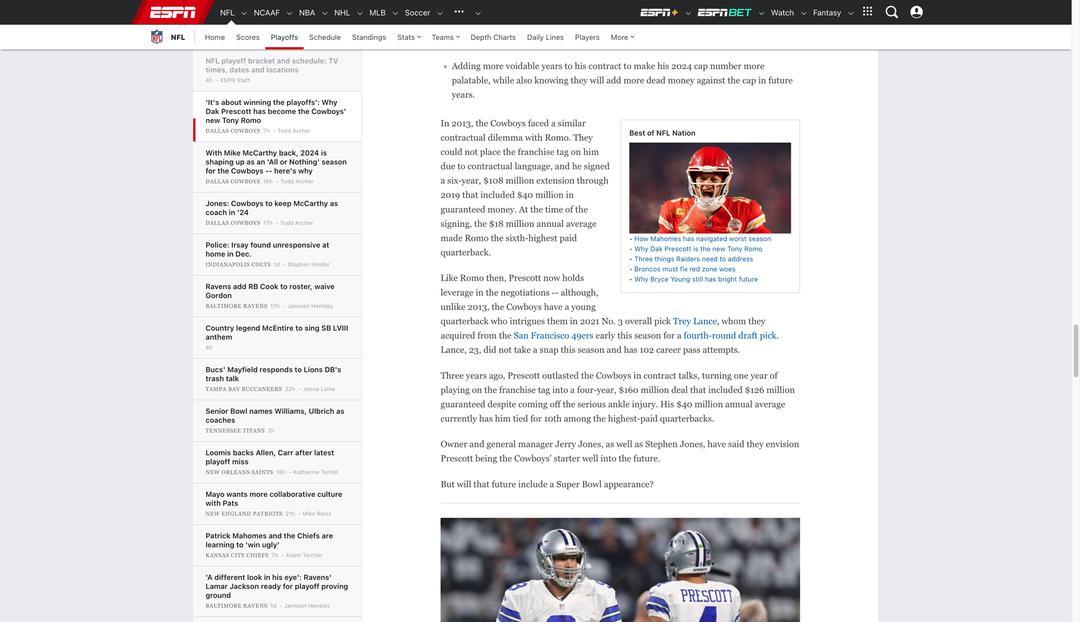 Task type: describe. For each thing, give the bounding box(es) containing it.
cowboys inside with mike mccarthy back, 2024 is shaping up as an 'all or nothing' season for the cowboys -- here's why
[[231, 167, 264, 175]]

nfl up home
[[220, 8, 235, 17]]

ugly'
[[262, 541, 280, 549]]

of inside three years ago, prescott outlasted the cowboys in contract talks, turning one year of playing on the franchise tag into a four-year, $160 million deal that included $126 million guaranteed despite coming off the serious ankle injury. his $40 million annual average currently has him tied for 10th among the highest-paid quarterbacks.
[[770, 371, 778, 381]]

1 vertical spatial pick
[[760, 331, 777, 341]]

to inside ravens add rb cook to roster, waive gordon
[[280, 282, 288, 291]]

acquired
[[441, 331, 475, 341]]

san francisco 49ers link
[[514, 331, 594, 341]]

but
[[441, 480, 455, 490]]

0 vertical spatial this
[[618, 331, 633, 341]]

into inside three years ago, prescott outlasted the cowboys in contract talks, turning one year of playing on the franchise tag into a four-year, $160 million deal that included $126 million guaranteed despite coming off the serious ankle injury. his $40 million annual average currently has him tied for 10th among the highest-paid quarterbacks.
[[553, 385, 568, 395]]

snap
[[540, 345, 559, 355]]

shaping
[[206, 158, 234, 166]]

prescott inside "owner and general manager jerry jones, as well as stephen jones, have said they envision prescott being the cowboys' starter well into the future."
[[441, 454, 473, 464]]

home
[[206, 250, 225, 258]]

$40 inside three years ago, prescott outlasted the cowboys in contract talks, turning one year of playing on the franchise tag into a four-year, $160 million deal that included $126 million guaranteed despite coming off the serious ankle injury. his $40 million annual average currently has him tied for 10th among the highest-paid quarterbacks.
[[677, 400, 693, 410]]

tampa
[[206, 386, 227, 393]]

him down final at the top right of page
[[581, 36, 597, 46]]

the left the future. on the bottom of the page
[[619, 454, 632, 464]]

1 horizontal spatial nfl link
[[215, 1, 235, 25]]

ravens for different
[[243, 603, 268, 609]]

jamison hensley for ravens'
[[284, 603, 330, 609]]

nba
[[299, 8, 315, 17]]

the right at
[[531, 204, 543, 215]]

ncaaf link
[[248, 1, 280, 25]]

jenna laine
[[303, 386, 335, 393]]

ncaaf
[[254, 8, 280, 17]]

more inside mayo wants more collaborative culture with pats
[[250, 490, 268, 499]]

unresponsive
[[273, 241, 321, 249]]

in right "leverage"
[[476, 288, 484, 298]]

more left dead
[[624, 75, 645, 85]]

serious
[[578, 400, 606, 410]]

they inside simply playing out prescott's final year, knowing they cannot use the franchise tag on him in 2025, which would make him an unrestricted free agent.
[[647, 21, 664, 31]]

playoff inside loomis backs allen, carr after latest playoff miss
[[206, 458, 230, 466]]

the up who
[[492, 302, 504, 312]]

to down "unrestricted"
[[624, 61, 632, 71]]

0 vertical spatial cap
[[694, 61, 708, 71]]

guaranteed inside three years ago, prescott outlasted the cowboys in contract talks, turning one year of playing on the franchise tag into a four-year, $160 million deal that included $126 million guaranteed despite coming off the serious ankle injury. his $40 million annual average currently has him tied for 10th among the highest-paid quarterbacks.
[[441, 400, 486, 410]]

in inside adding more voidable years to his contract to make his 2024 cap number more palatable, while also knowing they will add more dead money against the cap in future years.
[[759, 75, 767, 85]]

year, inside simply playing out prescott's final year, knowing they cannot use the franchise tag on him in 2025, which would make him an unrestricted free agent.
[[589, 21, 609, 31]]

year, inside in 2013, the cowboys faced a similar contractual dilemma with romo. they could not place the franchise tag on him due to contractual language, and he signed a six-year, $108 million extension through 2019 that included $40 million in guaranteed money. at the time of the signing, the $18 million annual average made romo the sixth-highest paid quarterback.
[[462, 176, 481, 186]]

tag inside in 2013, the cowboys faced a similar contractual dilemma with romo. they could not place the franchise tag on him due to contractual language, and he signed a six-year, $108 million extension through 2019 that included $40 million in guaranteed money. at the time of the signing, the $18 million annual average made romo the sixth-highest paid quarterback.
[[557, 147, 569, 157]]

three years ago, prescott outlasted the cowboys in contract talks, turning one year of playing on the franchise tag into a four-year, $160 million deal that included $126 million guaranteed despite coming off the serious ankle injury. his $40 million annual average currently has him tied for 10th among the highest-paid quarterbacks.
[[441, 371, 795, 424]]

the down ago,
[[485, 385, 497, 395]]

franchise inside three years ago, prescott outlasted the cowboys in contract talks, turning one year of playing on the franchise tag into a four-year, $160 million deal that included $126 million guaranteed despite coming off the serious ankle injury. his $40 million annual average currently has him tied for 10th among the highest-paid quarterbacks.
[[499, 385, 536, 395]]

a down trey
[[677, 331, 682, 341]]

cowboys inside dallas cowboys 17h
[[231, 220, 260, 226]]

woes
[[719, 265, 736, 273]]

bowl inside senior bowl names williams, ulbrich as coaches tennessee titans 2h
[[230, 407, 248, 416]]

a left six-
[[441, 176, 445, 186]]

2024 inside with mike mccarthy back, 2024 is shaping up as an 'all or nothing' season for the cowboys -- here's why
[[300, 149, 319, 157]]

year, inside three years ago, prescott outlasted the cowboys in contract talks, turning one year of playing on the franchise tag into a four-year, $160 million deal that included $126 million guaranteed despite coming off the serious ankle injury. his $40 million annual average currently has him tied for 10th among the highest-paid quarterbacks.
[[597, 385, 617, 395]]

number
[[710, 61, 742, 71]]

has inside 'it's about winning the playoffs': why dak prescott has become the cowboys' new tony romo
[[253, 107, 266, 115]]

depth
[[471, 33, 492, 41]]

could
[[441, 147, 463, 157]]

1 jones, from the left
[[578, 440, 604, 450]]

baltimore for gordon
[[206, 303, 242, 309]]

senior
[[206, 407, 228, 416]]

to inside jones: cowboys to keep mccarthy as coach in '24
[[265, 199, 273, 208]]

add inside ravens add rb cook to roster, waive gordon
[[233, 282, 247, 291]]

more right number
[[744, 61, 765, 71]]

dak inside 'it's about winning the playoffs': why dak prescott has become the cowboys' new tony romo
[[206, 107, 219, 115]]

2 vertical spatial future
[[492, 480, 516, 490]]

the inside adding more voidable years to his contract to make his 2024 cap number more palatable, while also knowing they will add more dead money against the cap in future years.
[[728, 75, 741, 85]]

signing,
[[441, 219, 472, 229]]

ravens inside ravens add rb cook to roster, waive gordon
[[206, 282, 231, 291]]

fourth-round draft pick link
[[684, 331, 777, 341]]

2 vertical spatial why
[[635, 275, 649, 283]]

also
[[517, 75, 532, 85]]

three inside '• how mahomes has navigated worst season • why dak prescott is the new tony romo • three things raiders need to address • broncos must fix red zone woes • why bryce young still has bright future'
[[635, 255, 653, 263]]

romo inside like romo then, prescott now holds leverage in the negotiations -- although, unlike 2013, the cowboys have a young quarterback who intrigues them in 2021 no. 3 overall pick trey lance
[[460, 273, 484, 283]]

the down playoffs':
[[298, 107, 310, 115]]

million down language,
[[506, 176, 534, 186]]

5 • from the top
[[630, 275, 633, 283]]

1 horizontal spatial of
[[648, 129, 655, 137]]

dallas for jones: cowboys to keep mccarthy as coach in '24
[[206, 220, 229, 226]]

with mike mccarthy back, 2024 is shaping up as an 'all or nothing' season for the cowboys -- here's why
[[206, 149, 347, 175]]

katherine terrell
[[294, 469, 338, 476]]

future.
[[634, 454, 661, 464]]

rb
[[248, 282, 258, 291]]

the down dilemma
[[503, 147, 516, 157]]

romo inside in 2013, the cowboys faced a similar contractual dilemma with romo. they could not place the franchise tag on him due to contractual language, and he signed a six-year, $108 million extension through 2019 that included $40 million in guaranteed money. at the time of the signing, the $18 million annual average made romo the sixth-highest paid quarterback.
[[465, 233, 489, 243]]

with inside in 2013, the cowboys faced a similar contractual dilemma with romo. they could not place the franchise tag on him due to contractual language, and he signed a six-year, $108 million extension through 2019 that included $40 million in guaranteed money. at the time of the signing, the $18 million annual average made romo the sixth-highest paid quarterback.
[[525, 133, 543, 143]]

in inside jones: cowboys to keep mccarthy as coach in '24
[[229, 208, 235, 217]]

him inside three years ago, prescott outlasted the cowboys in contract talks, turning one year of playing on the franchise tag into a four-year, $160 million deal that included $126 million guaranteed despite coming off the serious ankle injury. his $40 million annual average currently has him tied for 10th among the highest-paid quarterbacks.
[[495, 414, 511, 424]]

starter
[[554, 454, 580, 464]]

for inside with mike mccarthy back, 2024 is shaping up as an 'all or nothing' season for the cowboys -- here's why
[[206, 167, 216, 175]]

collaborative
[[270, 490, 316, 499]]

sixth-
[[506, 233, 529, 243]]

four-
[[577, 385, 597, 395]]

0 vertical spatial contractual
[[441, 133, 486, 143]]

the inside the , whom they acquired from the
[[499, 331, 512, 341]]

for up the career
[[664, 331, 675, 341]]

1 vertical spatial 7h
[[272, 552, 278, 559]]

102
[[640, 345, 654, 355]]

after
[[295, 449, 312, 457]]

1 horizontal spatial cap
[[743, 75, 756, 85]]

the down serious
[[593, 414, 606, 424]]

nfl image
[[148, 28, 165, 45]]

todd for 'all
[[280, 178, 294, 185]]

mlb
[[370, 8, 386, 17]]

his
[[661, 400, 674, 410]]

and up locations on the top
[[277, 56, 290, 65]]

mahomes inside patrick mahomes and the chiefs are learning to 'win ugly'
[[233, 532, 267, 540]]

simply playing out prescott's final year, knowing they cannot use the franchise tag on him in 2025, which would make him an unrestricted free agent.
[[452, 21, 790, 46]]

the down $18 on the left top of page
[[491, 233, 504, 243]]

jamison hensley for waive
[[287, 303, 333, 309]]

nhl link
[[329, 1, 350, 25]]

baltimore ravens link for gordon
[[206, 303, 269, 310]]

contract inside adding more voidable years to his contract to make his 2024 cap number more palatable, while also knowing they will add more dead money against the cap in future years.
[[589, 61, 622, 71]]

dallas cowboys 7h
[[206, 128, 270, 134]]

coach
[[206, 208, 227, 217]]

they inside the , whom they acquired from the
[[749, 316, 766, 326]]

who
[[491, 316, 508, 326]]

to down the "players" link
[[565, 61, 573, 71]]

included inside in 2013, the cowboys faced a similar contractual dilemma with romo. they could not place the franchise tag on him due to contractual language, and he signed a six-year, $108 million extension through 2019 that included $40 million in guaranteed money. at the time of the signing, the $18 million annual average made romo the sixth-highest paid quarterback.
[[481, 190, 515, 200]]

0 vertical spatial 7h
[[263, 128, 270, 134]]

nfl right the nfl icon
[[171, 33, 185, 41]]

him down simply
[[452, 36, 468, 46]]

on inside in 2013, the cowboys faced a similar contractual dilemma with romo. they could not place the franchise tag on him due to contractual language, and he signed a six-year, $108 million extension through 2019 that included $40 million in guaranteed money. at the time of the signing, the $18 million annual average made romo the sixth-highest paid quarterback.
[[571, 147, 581, 157]]

nothing'
[[289, 158, 320, 166]]

senior bowl names williams, ulbrich as coaches link
[[206, 407, 345, 425]]

best of nfl nation
[[630, 129, 696, 137]]

more up while
[[483, 61, 504, 71]]

latest
[[314, 449, 334, 457]]

early
[[596, 331, 616, 341]]

hensley for ravens'
[[308, 603, 330, 609]]

years inside three years ago, prescott outlasted the cowboys in contract talks, turning one year of playing on the franchise tag into a four-year, $160 million deal that included $126 million guaranteed despite coming off the serious ankle injury. his $40 million annual average currently has him tied for 10th among the highest-paid quarterbacks.
[[466, 371, 487, 381]]

make inside adding more voidable years to his contract to make his 2024 cap number more palatable, while also knowing they will add more dead money against the cap in future years.
[[634, 61, 656, 71]]

turning
[[702, 371, 732, 381]]

new for mayo wants more collaborative culture with pats
[[206, 511, 220, 517]]

laine
[[321, 386, 335, 393]]

mccarthy inside jones: cowboys to keep mccarthy as coach in '24
[[294, 199, 328, 208]]

17h for keep
[[263, 220, 273, 226]]

about
[[221, 98, 242, 106]]

'24
[[237, 208, 249, 217]]

prescott inside like romo then, prescott now holds leverage in the negotiations -- although, unlike 2013, the cowboys have a young quarterback who intrigues them in 2021 no. 3 overall pick trey lance
[[509, 273, 541, 283]]

scores
[[236, 33, 260, 41]]

baltimore ravens link for lamar
[[206, 603, 269, 610]]

buccaneers
[[242, 386, 282, 393]]

nfl left 'nation'
[[657, 129, 671, 137]]

pass
[[683, 345, 701, 355]]

playing inside simply playing out prescott's final year, knowing they cannot use the franchise tag on him in 2025, which would make him an unrestricted free agent.
[[482, 21, 511, 31]]

10th
[[544, 414, 562, 424]]

like romo then, prescott now holds leverage in the negotiations -- although, unlike 2013, the cowboys have a young quarterback who intrigues them in 2021 no. 3 overall pick trey lance
[[441, 273, 717, 326]]

quarterbacks.
[[660, 414, 715, 424]]

years.
[[452, 90, 475, 100]]

now
[[544, 273, 560, 283]]

1 vertical spatial why
[[635, 245, 649, 253]]

the inside with mike mccarthy back, 2024 is shaping up as an 'all or nothing' season for the cowboys -- here's why
[[218, 167, 229, 175]]

that inside three years ago, prescott outlasted the cowboys in contract talks, turning one year of playing on the franchise tag into a four-year, $160 million deal that included $126 million guaranteed despite coming off the serious ankle injury. his $40 million annual average currently has him tied for 10th among the highest-paid quarterbacks.
[[690, 385, 706, 395]]

in left 2021 in the right of the page
[[570, 316, 578, 326]]

million up time
[[536, 190, 564, 200]]

and inside in 2013, the cowboys faced a similar contractual dilemma with romo. they could not place the franchise tag on him due to contractual language, and he signed a six-year, $108 million extension through 2019 that included $40 million in guaranteed money. at the time of the signing, the $18 million annual average made romo the sixth-highest paid quarterback.
[[555, 161, 570, 171]]

mlb link
[[364, 1, 386, 25]]

voidable
[[506, 61, 540, 71]]

country legend mcentire to sing sb lviii anthem 4h
[[206, 324, 348, 351]]

$40 inside in 2013, the cowboys faced a similar contractual dilemma with romo. they could not place the franchise tag on him due to contractual language, and he signed a six-year, $108 million extension through 2019 that included $40 million in guaranteed money. at the time of the signing, the $18 million annual average made romo the sixth-highest paid quarterback.
[[517, 190, 533, 200]]

.
[[777, 331, 779, 341]]

has down zone
[[705, 275, 717, 283]]

prescott inside three years ago, prescott outlasted the cowboys in contract talks, turning one year of playing on the franchise tag into a four-year, $160 million deal that included $126 million guaranteed despite coming off the serious ankle injury. his $40 million annual average currently has him tied for 10th among the highest-paid quarterbacks.
[[508, 371, 540, 381]]

injury.
[[632, 400, 658, 410]]

they
[[574, 133, 593, 143]]

21h
[[286, 511, 295, 517]]

1 horizontal spatial his
[[575, 61, 587, 71]]

dallas cowboys 17h
[[206, 220, 273, 226]]

have inside "owner and general manager jerry jones, as well as stephen jones, have said they envision prescott being the cowboys' starter well into the future."
[[708, 440, 726, 450]]

simply
[[452, 21, 480, 31]]

prescott inside '• how mahomes has navigated worst season • why dak prescott is the new tony romo • three things raiders need to address • broncos must fix red zone woes • why bryce young still has bright future'
[[665, 245, 692, 253]]

future inside adding more voidable years to his contract to make his 2024 cap number more palatable, while also knowing they will add more dead money against the cap in future years.
[[769, 75, 793, 85]]

trash
[[206, 375, 224, 383]]

trey lance link
[[673, 316, 717, 326]]

to inside country legend mcentire to sing sb lviii anthem 4h
[[296, 324, 303, 332]]

2 • from the top
[[630, 245, 633, 253]]

franchise inside simply playing out prescott's final year, knowing they cannot use the franchise tag on him in 2025, which would make him an unrestricted free agent.
[[726, 21, 763, 31]]

in inside three years ago, prescott outlasted the cowboys in contract talks, turning one year of playing on the franchise tag into a four-year, $160 million deal that included $126 million guaranteed despite coming off the serious ankle injury. his $40 million annual average currently has him tied for 10th among the highest-paid quarterbacks.
[[634, 371, 642, 381]]

todd archer for the
[[278, 128, 311, 134]]

draft
[[739, 331, 758, 341]]

new for loomis backs allen, carr after latest playoff miss
[[206, 469, 220, 476]]

eye':
[[285, 573, 302, 582]]

sing
[[305, 324, 320, 332]]

1 horizontal spatial bowl
[[582, 480, 602, 490]]

2 vertical spatial archer
[[295, 220, 313, 226]]

with
[[206, 149, 222, 157]]

has inside three years ago, prescott outlasted the cowboys in contract talks, turning one year of playing on the franchise tag into a four-year, $160 million deal that included $126 million guaranteed despite coming off the serious ankle injury. his $40 million annual average currently has him tied for 10th among the highest-paid quarterbacks.
[[479, 414, 493, 424]]

bryce
[[651, 275, 669, 283]]

dilemma
[[488, 133, 523, 143]]

contract inside three years ago, prescott outlasted the cowboys in contract talks, turning one year of playing on the franchise tag into a four-year, $160 million deal that included $126 million guaranteed despite coming off the serious ankle injury. his $40 million annual average currently has him tied for 10th among the highest-paid quarterbacks.
[[644, 371, 677, 381]]

with inside mayo wants more collaborative culture with pats
[[206, 499, 221, 508]]

2 horizontal spatial his
[[658, 61, 670, 71]]

the down general
[[500, 454, 512, 464]]

waive
[[315, 282, 335, 291]]

lamar
[[206, 582, 228, 591]]

0 horizontal spatial will
[[457, 480, 472, 490]]

'it's
[[206, 98, 219, 106]]

patrick
[[206, 532, 231, 540]]

0 horizontal spatial stephen
[[288, 261, 310, 268]]

as up the future. on the bottom of the page
[[635, 440, 643, 450]]

1 horizontal spatial well
[[617, 440, 633, 450]]

the right off
[[563, 400, 576, 410]]

knowing inside simply playing out prescott's final year, knowing they cannot use the franchise tag on him in 2025, which would make him an unrestricted free agent.
[[611, 21, 645, 31]]

1 vertical spatial well
[[583, 454, 599, 464]]

ground
[[206, 591, 231, 600]]

2013, inside in 2013, the cowboys faced a similar contractual dilemma with romo. they could not place the franchise tag on him due to contractual language, and he signed a six-year, $108 million extension through 2019 that included $40 million in guaranteed money. at the time of the signing, the $18 million annual average made romo the sixth-highest paid quarterback.
[[452, 118, 474, 128]]

negotiations
[[501, 288, 550, 298]]

the up 'four-'
[[581, 371, 594, 381]]

carr
[[278, 449, 293, 457]]

they inside adding more voidable years to his contract to make his 2024 cap number more palatable, while also knowing they will add more dead money against the cap in future years.
[[571, 75, 588, 85]]

has inside . lance, 23, did not take a snap this season and has 102 career pass attempts.
[[624, 345, 638, 355]]

future inside '• how mahomes has navigated worst season • why dak prescott is the new tony romo • three things raiders need to address • broncos must fix red zone woes • why bryce young still has bright future'
[[739, 275, 758, 283]]

2 vertical spatial todd archer
[[280, 220, 313, 226]]

money
[[668, 75, 695, 85]]

the left $18 on the left top of page
[[474, 219, 487, 229]]

orleans
[[222, 469, 250, 476]]

has up the why dak prescott is the new tony romo link
[[683, 235, 695, 243]]

standings link
[[347, 25, 392, 49]]

million up quarterbacks.
[[695, 400, 723, 410]]

him inside in 2013, the cowboys faced a similar contractual dilemma with romo. they could not place the franchise tag on him due to contractual language, and he signed a six-year, $108 million extension through 2019 that included $40 million in guaranteed money. at the time of the signing, the $18 million annual average made romo the sixth-highest paid quarterback.
[[583, 147, 599, 157]]

cowboys inside in 2013, the cowboys faced a similar contractual dilemma with romo. they could not place the franchise tag on him due to contractual language, and he signed a six-year, $108 million extension through 2019 that included $40 million in guaranteed money. at the time of the signing, the $18 million annual average made romo the sixth-highest paid quarterback.
[[491, 118, 526, 128]]

home link
[[199, 25, 231, 49]]

2 vertical spatial todd
[[280, 220, 294, 226]]

the up dilemma
[[476, 118, 488, 128]]

archer for cowboys'
[[293, 128, 311, 134]]

prescott inside 'it's about winning the playoffs': why dak prescott has become the cowboys' new tony romo
[[221, 107, 251, 115]]

is inside '• how mahomes has navigated worst season • why dak prescott is the new tony romo • three things raiders need to address • broncos must fix red zone woes • why bryce young still has bright future'
[[694, 245, 699, 253]]

his inside 'a different look in his eye': ravens' lamar jackson ready for playoff proving ground
[[272, 573, 283, 582]]

as down highest-
[[606, 440, 614, 450]]

loomis
[[206, 449, 231, 457]]

$126
[[745, 385, 765, 395]]

million up injury.
[[641, 385, 670, 395]]

and inside patrick mahomes and the chiefs are learning to 'win ugly'
[[269, 532, 282, 540]]

a inside like romo then, prescott now holds leverage in the negotiations -- although, unlike 2013, the cowboys have a young quarterback who intrigues them in 2021 no. 3 overall pick trey lance
[[565, 302, 570, 312]]

franchise inside in 2013, the cowboys faced a similar contractual dilemma with romo. they could not place the franchise tag on him due to contractual language, and he signed a six-year, $108 million extension through 2019 that included $40 million in guaranteed money. at the time of the signing, the $18 million annual average made romo the sixth-highest paid quarterback.
[[518, 147, 555, 157]]



Task type: vqa. For each thing, say whether or not it's contained in the screenshot.


Task type: locate. For each thing, give the bounding box(es) containing it.
ravens
[[206, 282, 231, 291], [243, 303, 268, 309], [243, 603, 268, 609]]

bay
[[228, 386, 240, 393]]

paid inside in 2013, the cowboys faced a similar contractual dilemma with romo. they could not place the franchise tag on him due to contractual language, and he signed a six-year, $108 million extension through 2019 that included $40 million in guaranteed money. at the time of the signing, the $18 million annual average made romo the sixth-highest paid quarterback.
[[560, 233, 577, 243]]

to right due
[[458, 161, 466, 171]]

1 vertical spatial mccarthy
[[294, 199, 328, 208]]

stephen inside "owner and general manager jerry jones, as well as stephen jones, have said they envision prescott being the cowboys' starter well into the future."
[[646, 440, 678, 450]]

and up ugly'
[[269, 532, 282, 540]]

2 vertical spatial tag
[[538, 385, 550, 395]]

season down 49ers
[[578, 345, 605, 355]]

todd archer down why
[[280, 178, 314, 185]]

4h down anthem
[[206, 344, 213, 351]]

2h
[[268, 428, 275, 434]]

as inside senior bowl names williams, ulbrich as coaches tennessee titans 2h
[[336, 407, 345, 416]]

1 horizontal spatial dak
[[651, 245, 663, 253]]

unlike
[[441, 302, 466, 312]]

terrell
[[321, 469, 338, 476]]

mahomes up 'win
[[233, 532, 267, 540]]

2 vertical spatial ravens
[[243, 603, 268, 609]]

1 vertical spatial cowboys'
[[514, 454, 552, 464]]

anthem
[[206, 333, 232, 341]]

in inside police: irsay found unresponsive at home in dec.
[[227, 250, 234, 258]]

an inside simply playing out prescott's final year, knowing they cannot use the franchise tag on him in 2025, which would make him an unrestricted free agent.
[[599, 36, 609, 46]]

17h down ravens add rb cook to roster, waive gordon "link" at the left of page
[[270, 303, 280, 309]]

0 horizontal spatial of
[[566, 204, 573, 215]]

2 horizontal spatial tag
[[765, 21, 777, 31]]

archer for or
[[296, 178, 314, 185]]

the inside simply playing out prescott's final year, knowing they cannot use the franchise tag on him in 2025, which would make him an unrestricted free agent.
[[711, 21, 724, 31]]

1 vertical spatial 1d
[[270, 603, 277, 609]]

1 horizontal spatial jones,
[[680, 440, 706, 450]]

the up "become"
[[273, 98, 285, 106]]

3 dallas from the top
[[206, 220, 229, 226]]

have
[[544, 302, 563, 312], [708, 440, 726, 450]]

0 vertical spatial 2013,
[[452, 118, 474, 128]]

2 vertical spatial year,
[[597, 385, 617, 395]]

worst
[[729, 235, 747, 243]]

cowboys inside three years ago, prescott outlasted the cowboys in contract talks, turning one year of playing on the franchise tag into a four-year, $160 million deal that included $126 million guaranteed despite coming off the serious ankle injury. his $40 million annual average currently has him tied for 10th among the highest-paid quarterbacks.
[[596, 371, 632, 381]]

0 horizontal spatial annual
[[537, 219, 564, 229]]

1 vertical spatial 17h
[[270, 303, 280, 309]]

0 horizontal spatial average
[[566, 219, 597, 229]]

0 vertical spatial baltimore ravens link
[[206, 303, 269, 310]]

cowboys' inside "owner and general manager jerry jones, as well as stephen jones, have said they envision prescott being the cowboys' starter well into the future."
[[514, 454, 552, 464]]

the right use
[[711, 21, 724, 31]]

1 vertical spatial contractual
[[468, 161, 513, 171]]

dallas cowboys link for for
[[206, 178, 262, 185]]

1 vertical spatial baltimore
[[206, 603, 242, 609]]

1 vertical spatial bowl
[[582, 480, 602, 490]]

2 dallas from the top
[[206, 178, 229, 185]]

ravens inside baltimore ravens 1d
[[243, 603, 268, 609]]

archer
[[293, 128, 311, 134], [296, 178, 314, 185], [295, 220, 313, 226]]

chiefs inside kansas city chiefs 7h
[[247, 553, 269, 559]]

7h down 'it's about winning the playoffs': why dak prescott has become the cowboys' new tony romo
[[263, 128, 270, 134]]

mike inside with mike mccarthy back, 2024 is shaping up as an 'all or nothing' season for the cowboys -- here's why
[[224, 149, 241, 157]]

years inside adding more voidable years to his contract to make his 2024 cap number more palatable, while also knowing they will add more dead money against the cap in future years.
[[542, 61, 563, 71]]

tag down romo.
[[557, 147, 569, 157]]

for inside 'a different look in his eye': ravens' lamar jackson ready for playoff proving ground
[[283, 582, 293, 591]]

0 horizontal spatial mike
[[224, 149, 241, 157]]

romo up quarterback.
[[465, 233, 489, 243]]

mayfield
[[227, 366, 258, 374]]

the inside patrick mahomes and the chiefs are learning to 'win ugly'
[[284, 532, 295, 540]]

0 horizontal spatial jones,
[[578, 440, 604, 450]]

final
[[569, 21, 587, 31]]

season
[[322, 158, 347, 166], [749, 235, 771, 243], [635, 331, 662, 341], [578, 345, 605, 355]]

will down players
[[590, 75, 605, 85]]

2024 inside adding more voidable years to his contract to make his 2024 cap number more palatable, while also knowing they will add more dead money against the cap in future years.
[[672, 61, 692, 71]]

backs
[[233, 449, 254, 457]]

why right playoffs':
[[322, 98, 338, 106]]

0 vertical spatial dallas
[[206, 128, 229, 134]]

bowl
[[230, 407, 248, 416], [582, 480, 602, 490]]

dak down 'it's
[[206, 107, 219, 115]]

overall
[[625, 316, 652, 326]]

three up broncos
[[635, 255, 653, 263]]

and down bracket
[[251, 65, 265, 74]]

to inside patrick mahomes and the chiefs are learning to 'win ugly'
[[236, 541, 244, 549]]

and up "being"
[[470, 440, 485, 450]]

cowboys inside like romo then, prescott now holds leverage in the negotiations -- although, unlike 2013, the cowboys have a young quarterback who intrigues them in 2021 no. 3 overall pick trey lance
[[507, 302, 542, 312]]

1 vertical spatial mike
[[303, 511, 316, 517]]

1 horizontal spatial paid
[[641, 414, 658, 424]]

patriots
[[253, 511, 283, 517]]

whom
[[722, 316, 746, 326]]

17h
[[263, 220, 273, 226], [270, 303, 280, 309]]

them
[[547, 316, 568, 326]]

included inside three years ago, prescott outlasted the cowboys in contract talks, turning one year of playing on the franchise tag into a four-year, $160 million deal that included $126 million guaranteed despite coming off the serious ankle injury. his $40 million annual average currently has him tied for 10th among the highest-paid quarterbacks.
[[709, 385, 743, 395]]

0 vertical spatial $40
[[517, 190, 533, 200]]

2 jones, from the left
[[680, 440, 706, 450]]

1d for in
[[270, 603, 277, 609]]

1 horizontal spatial $40
[[677, 400, 693, 410]]

in down extension at the top of the page
[[566, 190, 574, 200]]

0 horizontal spatial tag
[[538, 385, 550, 395]]

irsay
[[231, 241, 249, 249]]

1 vertical spatial an
[[257, 158, 265, 166]]

1 guaranteed from the top
[[441, 204, 486, 215]]

cowboys inside the dallas cowboys 15h
[[231, 178, 260, 185]]

'a different look in his eye': ravens' lamar jackson ready for playoff proving ground link
[[206, 573, 348, 600]]

mccarthy right keep
[[294, 199, 328, 208]]

2 vertical spatial dallas
[[206, 220, 229, 226]]

and inside . lance, 23, did not take a snap this season and has 102 career pass attempts.
[[607, 345, 622, 355]]

contract down 'more' at the right of the page
[[589, 61, 622, 71]]

ago,
[[489, 371, 506, 381]]

playoffs
[[271, 33, 298, 41]]

1 baltimore from the top
[[206, 303, 242, 309]]

jamison for eye':
[[284, 603, 307, 609]]

in down simply
[[470, 36, 478, 46]]

0 horizontal spatial nfl link
[[148, 25, 185, 49]]

0 horizontal spatial mccarthy
[[243, 149, 277, 157]]

1 horizontal spatial have
[[708, 440, 726, 450]]

1 horizontal spatial stephen
[[646, 440, 678, 450]]

0 vertical spatial mccarthy
[[243, 149, 277, 157]]

0 vertical spatial chiefs
[[297, 532, 320, 540]]

1 vertical spatial todd
[[280, 178, 294, 185]]

like
[[441, 273, 458, 283]]

1 vertical spatial years
[[466, 371, 487, 381]]

jamison for roster,
[[287, 303, 310, 309]]

baltimore for lamar
[[206, 603, 242, 609]]

new inside new england patriots 21h
[[206, 511, 220, 517]]

and inside "owner and general manager jerry jones, as well as stephen jones, have said they envision prescott being the cowboys' starter well into the future."
[[470, 440, 485, 450]]

1 vertical spatial not
[[499, 345, 512, 355]]

to inside in 2013, the cowboys faced a similar contractual dilemma with romo. they could not place the franchise tag on him due to contractual language, and he signed a six-year, $108 million extension through 2019 that included $40 million in guaranteed money. at the time of the signing, the $18 million annual average made romo the sixth-highest paid quarterback.
[[458, 161, 466, 171]]

why inside 'it's about winning the playoffs': why dak prescott has become the cowboys' new tony romo
[[322, 98, 338, 106]]

of inside in 2013, the cowboys faced a similar contractual dilemma with romo. they could not place the franchise tag on him due to contractual language, and he signed a six-year, $108 million extension through 2019 that included $40 million in guaranteed money. at the time of the signing, the $18 million annual average made romo the sixth-highest paid quarterback.
[[566, 204, 573, 215]]

1 horizontal spatial 2024
[[672, 61, 692, 71]]

2013, up quarterback
[[468, 302, 490, 312]]

dallas cowboys link down up
[[206, 178, 262, 185]]

1 • from the top
[[630, 235, 633, 243]]

4 • from the top
[[630, 265, 633, 273]]

1 vertical spatial of
[[566, 204, 573, 215]]

todd archer up back,
[[278, 128, 311, 134]]

-
[[265, 167, 269, 175], [269, 167, 272, 175], [552, 288, 556, 298], [556, 288, 559, 298]]

todd down "become"
[[278, 128, 291, 134]]

0 vertical spatial will
[[590, 75, 605, 85]]

young
[[671, 275, 691, 283]]

1 vertical spatial todd archer
[[280, 178, 314, 185]]

0 vertical spatial contract
[[589, 61, 622, 71]]

1 vertical spatial archer
[[296, 178, 314, 185]]

playing
[[482, 21, 511, 31], [441, 385, 470, 395]]

0 vertical spatial included
[[481, 190, 515, 200]]

tony inside 'it's about winning the playoffs': why dak prescott has become the cowboys' new tony romo
[[222, 116, 239, 124]]

0 vertical spatial why
[[322, 98, 338, 106]]

average inside in 2013, the cowboys faced a similar contractual dilemma with romo. they could not place the franchise tag on him due to contractual language, and he signed a six-year, $108 million extension through 2019 that included $40 million in guaranteed money. at the time of the signing, the $18 million annual average made romo the sixth-highest paid quarterback.
[[566, 219, 597, 229]]

new down navigated
[[713, 245, 726, 253]]

4h inside country legend mcentire to sing sb lviii anthem 4h
[[206, 344, 213, 351]]

nfl playoff bracket and schedule: tv times, dates and locations
[[206, 56, 338, 74]]

2013,
[[452, 118, 474, 128], [468, 302, 490, 312]]

on up currently
[[472, 385, 482, 395]]

todd down here's on the left
[[280, 178, 294, 185]]

playoff inside nfl playoff bracket and schedule: tv times, dates and locations
[[222, 56, 246, 65]]

years down would
[[542, 61, 563, 71]]

0 vertical spatial hensley
[[311, 303, 333, 309]]

dec.
[[236, 250, 252, 258]]

0 horizontal spatial well
[[583, 454, 599, 464]]

three inside three years ago, prescott outlasted the cowboys in contract talks, turning one year of playing on the franchise tag into a four-year, $160 million deal that included $126 million guaranteed despite coming off the serious ankle injury. his $40 million annual average currently has him tied for 10th among the highest-paid quarterbacks.
[[441, 371, 464, 381]]

2 vertical spatial dallas cowboys link
[[206, 220, 262, 226]]

1 horizontal spatial knowing
[[611, 21, 645, 31]]

they up free
[[647, 21, 664, 31]]

3 • from the top
[[630, 255, 633, 263]]

signed
[[584, 161, 610, 171]]

more
[[611, 33, 629, 41]]

to inside '• how mahomes has navigated worst season • why dak prescott is the new tony romo • three things raiders need to address • broncos must fix red zone woes • why bryce young still has bright future'
[[720, 255, 726, 263]]

tag inside three years ago, prescott outlasted the cowboys in contract talks, turning one year of playing on the franchise tag into a four-year, $160 million deal that included $126 million guaranteed despite coming off the serious ankle injury. his $40 million annual average currently has him tied for 10th among the highest-paid quarterbacks.
[[538, 385, 550, 395]]

season inside with mike mccarthy back, 2024 is shaping up as an 'all or nothing' season for the cowboys -- here's why
[[322, 158, 347, 166]]

that down "being"
[[474, 480, 490, 490]]

mayo wants more collaborative culture with pats link
[[206, 490, 342, 508]]

0 vertical spatial annual
[[537, 219, 564, 229]]

year
[[751, 371, 768, 381]]

1 horizontal spatial is
[[694, 245, 699, 253]]

2 4h from the top
[[206, 344, 213, 351]]

0 vertical spatial dak
[[206, 107, 219, 115]]

francisco
[[531, 331, 570, 341]]

the inside '• how mahomes has navigated worst season • why dak prescott is the new tony romo • three things raiders need to address • broncos must fix red zone woes • why bryce young still has bright future'
[[701, 245, 711, 253]]

1 4h from the top
[[206, 77, 213, 83]]

on down watch
[[779, 21, 790, 31]]

not inside in 2013, the cowboys faced a similar contractual dilemma with romo. they could not place the franchise tag on him due to contractual language, and he signed a six-year, $108 million extension through 2019 that included $40 million in guaranteed money. at the time of the signing, the $18 million annual average made romo the sixth-highest paid quarterback.
[[465, 147, 478, 157]]

cap
[[694, 61, 708, 71], [743, 75, 756, 85]]

to left lions
[[295, 366, 302, 374]]

katherine
[[294, 469, 319, 476]]

$40 up at
[[517, 190, 533, 200]]

1 vertical spatial three
[[441, 371, 464, 381]]

a left the young
[[565, 302, 570, 312]]

mayo
[[206, 490, 225, 499]]

knowing inside adding more voidable years to his contract to make his 2024 cap number more palatable, while also knowing they will add more dead money against the cap in future years.
[[535, 75, 569, 85]]

todd archer for 'all
[[280, 178, 314, 185]]

0 vertical spatial ravens
[[206, 282, 231, 291]]

currently
[[441, 414, 477, 424]]

0 vertical spatial well
[[617, 440, 633, 450]]

7h down ugly'
[[272, 552, 278, 559]]

new inside 'it's about winning the playoffs': why dak prescott has become the cowboys' new tony romo
[[206, 116, 220, 124]]

add left dead
[[607, 75, 622, 85]]

make up dead
[[634, 61, 656, 71]]

todd for the
[[278, 128, 291, 134]]

for down 'shaping' in the top left of the page
[[206, 167, 216, 175]]

dallas inside the dallas cowboys 15h
[[206, 178, 229, 185]]

0 horizontal spatial tony
[[222, 116, 239, 124]]

espn staff
[[220, 77, 250, 83]]

pick right draft at the bottom
[[760, 331, 777, 341]]

1 vertical spatial that
[[690, 385, 706, 395]]

2 new from the top
[[206, 511, 220, 517]]

to left keep
[[265, 199, 273, 208]]

an left 'more' at the right of the page
[[599, 36, 609, 46]]

loomis backs allen, carr after latest playoff miss link
[[206, 449, 334, 466]]

add inside adding more voidable years to his contract to make his 2024 cap number more palatable, while also knowing they will add more dead money against the cap in future years.
[[607, 75, 622, 85]]

1 horizontal spatial mahomes
[[651, 235, 682, 243]]

has down the 'despite'
[[479, 414, 493, 424]]

a right take
[[533, 345, 538, 355]]

1 horizontal spatial average
[[755, 400, 786, 410]]

ravens up gordon
[[206, 282, 231, 291]]

0 horizontal spatial have
[[544, 302, 563, 312]]

todd archer
[[278, 128, 311, 134], [280, 178, 314, 185], [280, 220, 313, 226]]

allen,
[[256, 449, 276, 457]]

jenna
[[303, 386, 319, 393]]

0 horizontal spatial chiefs
[[247, 553, 269, 559]]

2013, inside like romo then, prescott now holds leverage in the negotiations -- although, unlike 2013, the cowboys have a young quarterback who intrigues them in 2021 no. 3 overall pick trey lance
[[468, 302, 490, 312]]

as inside with mike mccarthy back, 2024 is shaping up as an 'all or nothing' season for the cowboys -- here's why
[[247, 158, 255, 166]]

1 horizontal spatial years
[[542, 61, 563, 71]]

colts
[[252, 262, 271, 268]]

2 baltimore ravens link from the top
[[206, 603, 269, 610]]

in left '24
[[229, 208, 235, 217]]

2 vertical spatial that
[[474, 480, 490, 490]]

1 vertical spatial into
[[601, 454, 617, 464]]

a inside three years ago, prescott outlasted the cowboys in contract talks, turning one year of playing on the franchise tag into a four-year, $160 million deal that included $126 million guaranteed despite coming off the serious ankle injury. his $40 million annual average currently has him tied for 10th among the highest-paid quarterbacks.
[[571, 385, 575, 395]]

of right best
[[648, 129, 655, 137]]

1 vertical spatial dallas cowboys link
[[206, 178, 262, 185]]

ravens'
[[304, 573, 332, 582]]

playoff
[[222, 56, 246, 65], [206, 458, 230, 466], [295, 582, 320, 591]]

mike up up
[[224, 149, 241, 157]]

with
[[525, 133, 543, 143], [206, 499, 221, 508]]

mahomes up things
[[651, 235, 682, 243]]

kansas city chiefs link
[[206, 552, 270, 559]]

tag inside simply playing out prescott's final year, knowing they cannot use the franchise tag on him in 2025, which would make him an unrestricted free agent.
[[765, 21, 777, 31]]

0 horizontal spatial cowboys'
[[312, 107, 346, 115]]

0 vertical spatial average
[[566, 219, 597, 229]]

1 new from the top
[[206, 469, 220, 476]]

0 horizontal spatial add
[[233, 282, 247, 291]]

in inside 'a different look in his eye': ravens' lamar jackson ready for playoff proving ground
[[264, 573, 270, 582]]

1 horizontal spatial not
[[499, 345, 512, 355]]

0 horizontal spatial with
[[206, 499, 221, 508]]

to inside bucs' mayfield responds to lions db's trash talk
[[295, 366, 302, 374]]

daily lines link
[[522, 25, 570, 49]]

have left said
[[708, 440, 726, 450]]

dallas inside dallas cowboys 7h
[[206, 128, 229, 134]]

pick left trey
[[655, 316, 671, 326]]

0 vertical spatial is
[[321, 149, 327, 157]]

make inside simply playing out prescott's final year, knowing they cannot use the franchise tag on him in 2025, which would make him an unrestricted free agent.
[[558, 36, 579, 46]]

palatable,
[[452, 75, 491, 85]]

dallas down 'shaping' in the top left of the page
[[206, 178, 229, 185]]

1 vertical spatial playing
[[441, 385, 470, 395]]

trey
[[673, 316, 691, 326]]

as right up
[[247, 158, 255, 166]]

wants
[[227, 490, 248, 499]]

how mahomes has navigated worst season link
[[635, 235, 771, 243]]

new down 'it's
[[206, 116, 220, 124]]

0 vertical spatial new
[[206, 116, 220, 124]]

chiefs down 'win
[[247, 553, 269, 559]]

0 vertical spatial not
[[465, 147, 478, 157]]

1 vertical spatial dak
[[651, 245, 663, 253]]

stephen down unresponsive on the left of the page
[[288, 261, 310, 268]]

contract up deal
[[644, 371, 677, 381]]

included down $108
[[481, 190, 515, 200]]

fantasy
[[814, 8, 842, 17]]

new inside '• how mahomes has navigated worst season • why dak prescott is the new tony romo • three things raiders need to address • broncos must fix red zone woes • why bryce young still has bright future'
[[713, 245, 726, 253]]

here's
[[274, 167, 296, 175]]

the down 'then,'
[[486, 288, 499, 298]]

nfl up "times,"
[[206, 56, 220, 65]]

1 horizontal spatial new
[[713, 245, 726, 253]]

$108
[[484, 176, 504, 186]]

have up them
[[544, 302, 563, 312]]

2 horizontal spatial on
[[779, 21, 790, 31]]

at
[[322, 241, 329, 249]]

1 baltimore ravens link from the top
[[206, 303, 269, 310]]

annual inside in 2013, the cowboys faced a similar contractual dilemma with romo. they could not place the franchise tag on him due to contractual language, and he signed a six-year, $108 million extension through 2019 that included $40 million in guaranteed money. at the time of the signing, the $18 million annual average made romo the sixth-highest paid quarterback.
[[537, 219, 564, 229]]

they inside "owner and general manager jerry jones, as well as stephen jones, have said they envision prescott being the cowboys' starter well into the future."
[[747, 440, 764, 450]]

mahomes inside '• how mahomes has navigated worst season • why dak prescott is the new tony romo • three things raiders need to address • broncos must fix red zone woes • why bryce young still has bright future'
[[651, 235, 682, 243]]

adam teicher
[[286, 552, 323, 559]]

guaranteed inside in 2013, the cowboys faced a similar contractual dilemma with romo. they could not place the franchise tag on him due to contractual language, and he signed a six-year, $108 million extension through 2019 that included $40 million in guaranteed money. at the time of the signing, the $18 million annual average made romo the sixth-highest paid quarterback.
[[441, 204, 486, 215]]

playoff inside 'a different look in his eye': ravens' lamar jackson ready for playoff proving ground
[[295, 582, 320, 591]]

'a
[[206, 573, 213, 582]]

0 horizontal spatial make
[[558, 36, 579, 46]]

soccer link
[[399, 1, 431, 25]]

$18
[[489, 219, 504, 229]]

an inside with mike mccarthy back, 2024 is shaping up as an 'all or nothing' season for the cowboys -- here's why
[[257, 158, 265, 166]]

dead
[[647, 75, 666, 85]]

dallas for with mike mccarthy back, 2024 is shaping up as an 'all or nothing' season for the cowboys -- here's why
[[206, 178, 229, 185]]

zone
[[702, 265, 718, 273]]

not
[[465, 147, 478, 157], [499, 345, 512, 355]]

baltimore ravens link down gordon
[[206, 303, 269, 310]]

2 guaranteed from the top
[[441, 400, 486, 410]]

ravens for add
[[243, 303, 268, 309]]

baltimore ravens 1d
[[206, 603, 277, 609]]

guaranteed up currently
[[441, 400, 486, 410]]

1 horizontal spatial tag
[[557, 147, 569, 157]]

language,
[[515, 161, 553, 171]]

17h down jones: cowboys to keep mccarthy as coach in '24
[[263, 220, 273, 226]]

1 vertical spatial dallas
[[206, 178, 229, 185]]

0 vertical spatial of
[[648, 129, 655, 137]]

romo inside '• how mahomes has navigated worst season • why dak prescott is the new tony romo • three things raiders need to address • broncos must fix red zone woes • why bryce young still has bright future'
[[745, 245, 763, 253]]

dallas cowboys link for romo
[[206, 128, 262, 134]]

gordon
[[206, 291, 232, 300]]

cowboys inside jones: cowboys to keep mccarthy as coach in '24
[[231, 199, 264, 208]]

contractual up could at top
[[441, 133, 486, 143]]

pick inside like romo then, prescott now holds leverage in the negotiations -- although, unlike 2013, the cowboys have a young quarterback who intrigues them in 2021 no. 3 overall pick trey lance
[[655, 316, 671, 326]]

are
[[322, 532, 333, 540]]

not inside . lance, 23, did not take a snap this season and has 102 career pass attempts.
[[499, 345, 512, 355]]

nfl inside nfl playoff bracket and schedule: tv times, dates and locations
[[206, 56, 220, 65]]

0 horizontal spatial dak
[[206, 107, 219, 115]]

coaches
[[206, 416, 235, 425]]

archer up back,
[[293, 128, 311, 134]]

playing up currently
[[441, 385, 470, 395]]

year, left $108
[[462, 176, 481, 186]]

romo up "leverage"
[[460, 273, 484, 283]]

2 dallas cowboys link from the top
[[206, 178, 262, 185]]

stephen up the future. on the bottom of the page
[[646, 440, 678, 450]]

$40
[[517, 190, 533, 200], [677, 400, 693, 410]]

0 horizontal spatial pick
[[655, 316, 671, 326]]

0 horizontal spatial 7h
[[263, 128, 270, 134]]

1 horizontal spatial on
[[571, 147, 581, 157]]

have inside like romo then, prescott now holds leverage in the negotiations -- although, unlike 2013, the cowboys have a young quarterback who intrigues them in 2021 no. 3 overall pick trey lance
[[544, 302, 563, 312]]

sb
[[322, 324, 331, 332]]

locations
[[266, 65, 299, 74]]

season inside '• how mahomes has navigated worst season • why dak prescott is the new tony romo • three things raiders need to address • broncos must fix red zone woes • why bryce young still has bright future'
[[749, 235, 771, 243]]

why down broncos
[[635, 275, 649, 283]]

mccarthy inside with mike mccarthy back, 2024 is shaping up as an 'all or nothing' season for the cowboys -- here's why
[[243, 149, 277, 157]]

1d for unresponsive
[[274, 261, 280, 268]]

annual inside three years ago, prescott outlasted the cowboys in contract talks, turning one year of playing on the franchise tag into a four-year, $160 million deal that included $126 million guaranteed despite coming off the serious ankle injury. his $40 million annual average currently has him tied for 10th among the highest-paid quarterbacks.
[[726, 400, 753, 410]]

tv
[[329, 56, 338, 65]]

season up 102
[[635, 331, 662, 341]]

2 baltimore from the top
[[206, 603, 242, 609]]

0 vertical spatial archer
[[293, 128, 311, 134]]

million down year
[[767, 385, 795, 395]]

years left ago,
[[466, 371, 487, 381]]

three down the lance, in the bottom of the page
[[441, 371, 464, 381]]

baltimore inside baltimore ravens 1d
[[206, 603, 242, 609]]

winning
[[244, 98, 271, 106]]

contract
[[589, 61, 622, 71], [644, 371, 677, 381]]

to left sing
[[296, 324, 303, 332]]

dallas cowboys 15h
[[206, 178, 273, 185]]

playoff up dates
[[222, 56, 246, 65]]

hensley for waive
[[311, 303, 333, 309]]

a
[[551, 118, 556, 128], [441, 176, 445, 186], [565, 302, 570, 312], [677, 331, 682, 341], [533, 345, 538, 355], [571, 385, 575, 395], [550, 480, 554, 490]]

adam
[[286, 552, 301, 559]]

1 dallas cowboys link from the top
[[206, 128, 262, 134]]

mike left reiss
[[303, 511, 316, 517]]

1 dallas from the top
[[206, 128, 229, 134]]

dallas inside dallas cowboys 17h
[[206, 220, 229, 226]]

jones,
[[578, 440, 604, 450], [680, 440, 706, 450]]

1 horizontal spatial an
[[599, 36, 609, 46]]

17h for cook
[[270, 303, 280, 309]]

a inside . lance, 23, did not take a snap this season and has 102 career pass attempts.
[[533, 345, 538, 355]]

1 vertical spatial with
[[206, 499, 221, 508]]

0 horizontal spatial on
[[472, 385, 482, 395]]

1d down ready
[[270, 603, 277, 609]]

a left super
[[550, 480, 554, 490]]

3 dallas cowboys link from the top
[[206, 220, 262, 226]]

deal
[[672, 385, 688, 395]]

fantasy link
[[808, 1, 842, 25]]

1 vertical spatial will
[[457, 480, 472, 490]]

the right time
[[575, 204, 588, 215]]

1 horizontal spatial contract
[[644, 371, 677, 381]]

dallas for 'it's about winning the playoffs': why dak prescott has become the cowboys' new tony romo
[[206, 128, 229, 134]]

1 horizontal spatial mike
[[303, 511, 316, 517]]

romo up dallas cowboys 7h
[[241, 116, 261, 124]]

ankle
[[608, 400, 630, 410]]

from
[[478, 331, 497, 341]]

million up sixth-
[[506, 219, 535, 229]]

him up signed
[[583, 147, 599, 157]]

on inside three years ago, prescott outlasted the cowboys in contract talks, turning one year of playing on the franchise tag into a four-year, $160 million deal that included $126 million guaranteed despite coming off the serious ankle injury. his $40 million annual average currently has him tied for 10th among the highest-paid quarterbacks.
[[472, 385, 482, 395]]

to up kansas city chiefs 7h
[[236, 541, 244, 549]]

mccarthy up 'all
[[243, 149, 277, 157]]

0 horizontal spatial future
[[492, 480, 516, 490]]

jones: cowboys to keep mccarthy as coach in '24 link
[[206, 199, 338, 217]]

a right 'faced'
[[551, 118, 556, 128]]

outlasted
[[542, 371, 579, 381]]

season inside . lance, 23, did not take a snap this season and has 102 career pass attempts.
[[578, 345, 605, 355]]

cowboys' inside 'it's about winning the playoffs': why dak prescott has become the cowboys' new tony romo
[[312, 107, 346, 115]]

and left he
[[555, 161, 570, 171]]

1 vertical spatial paid
[[641, 414, 658, 424]]

dak inside '• how mahomes has navigated worst season • why dak prescott is the new tony romo • three things raiders need to address • broncos must fix red zone woes • why bryce young still has bright future'
[[651, 245, 663, 253]]

jones: cowboys to keep mccarthy as coach in '24
[[206, 199, 338, 217]]

for inside three years ago, prescott outlasted the cowboys in contract talks, turning one year of playing on the franchise tag into a four-year, $160 million deal that included $126 million guaranteed despite coming off the serious ankle injury. his $40 million annual average currently has him tied for 10th among the highest-paid quarterbacks.
[[531, 414, 542, 424]]

on up he
[[571, 147, 581, 157]]

tennessee
[[206, 428, 241, 434]]

prescott up negotiations
[[509, 273, 541, 283]]



